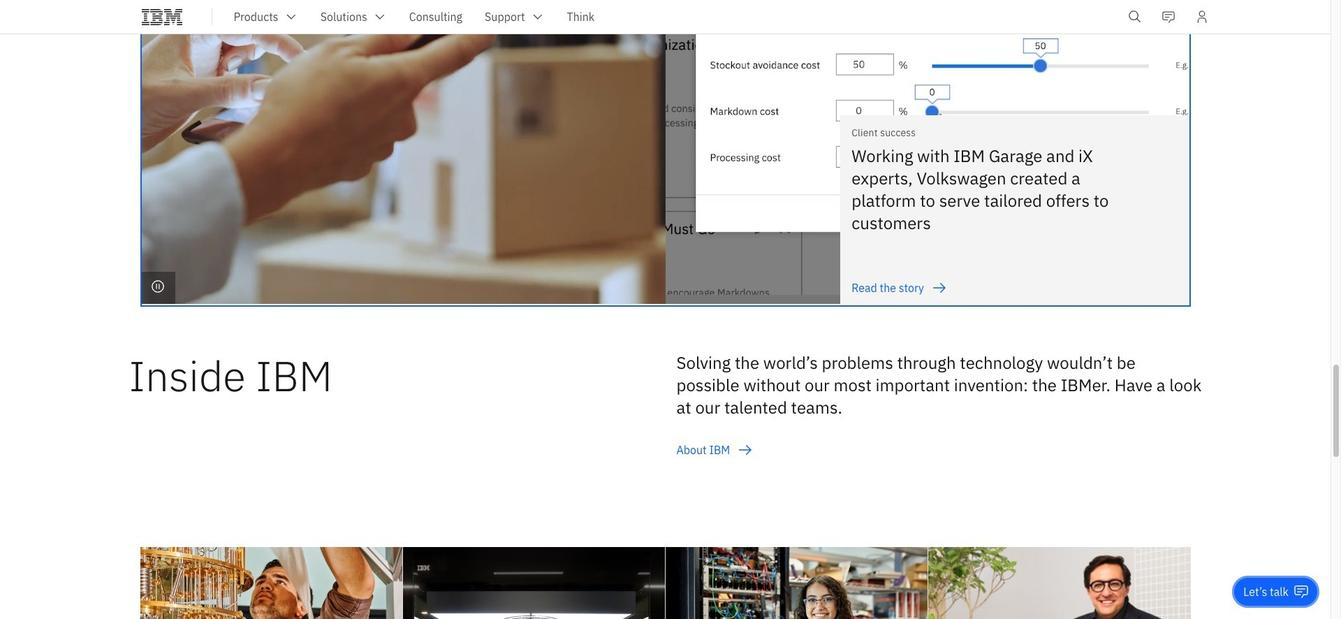 Task type: describe. For each thing, give the bounding box(es) containing it.
let's talk element
[[1244, 584, 1289, 600]]



